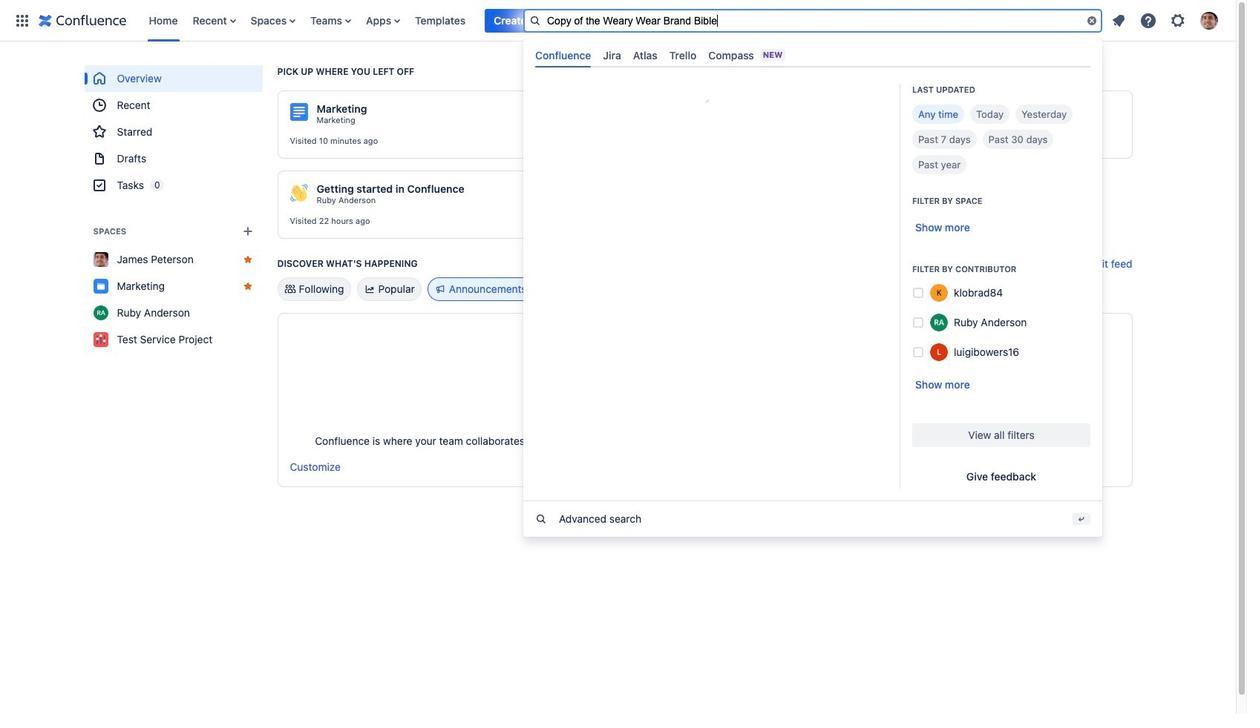 Task type: locate. For each thing, give the bounding box(es) containing it.
advanced search image
[[535, 514, 547, 525]]

search image
[[529, 14, 541, 26]]

list
[[141, 0, 863, 41], [1105, 7, 1227, 34]]

clear search session image
[[1086, 14, 1098, 26]]

0 horizontal spatial list
[[141, 0, 863, 41]]

notification icon image
[[1110, 12, 1128, 29]]

unstar this space image
[[242, 281, 254, 293]]

:wave: image
[[290, 184, 308, 202], [290, 184, 308, 202]]

1 horizontal spatial list
[[1105, 7, 1227, 34]]

confluence image
[[39, 12, 127, 29], [39, 12, 127, 29]]

list for premium icon at the top
[[1105, 7, 1227, 34]]

tab list
[[529, 43, 1097, 67]]

global element
[[9, 0, 863, 41]]

your profile and preferences image
[[1200, 12, 1218, 29]]

1 tab from the left
[[529, 43, 597, 67]]

appswitcher icon image
[[13, 12, 31, 29]]

group
[[84, 65, 262, 199]]

tab
[[529, 43, 597, 67], [597, 43, 627, 67], [627, 43, 664, 67], [664, 43, 703, 67]]

list item
[[485, 9, 536, 32]]

None search field
[[523, 9, 1102, 32]]

banner
[[0, 0, 1236, 537]]



Task type: describe. For each thing, give the bounding box(es) containing it.
3 tab from the left
[[627, 43, 664, 67]]

last updated option group
[[912, 104, 1091, 174]]

list item inside 'list'
[[485, 9, 536, 32]]

help icon image
[[1140, 12, 1157, 29]]

premium image
[[872, 14, 884, 26]]

Search Confluence field
[[523, 9, 1102, 32]]

unstar this space image
[[242, 254, 254, 266]]

4 tab from the left
[[664, 43, 703, 67]]

create a space image
[[239, 223, 257, 241]]

2 tab from the left
[[597, 43, 627, 67]]

settings icon image
[[1169, 12, 1187, 29]]

list for appswitcher icon
[[141, 0, 863, 41]]



Task type: vqa. For each thing, say whether or not it's contained in the screenshot.
Unstar this space IMAGE to the top
yes



